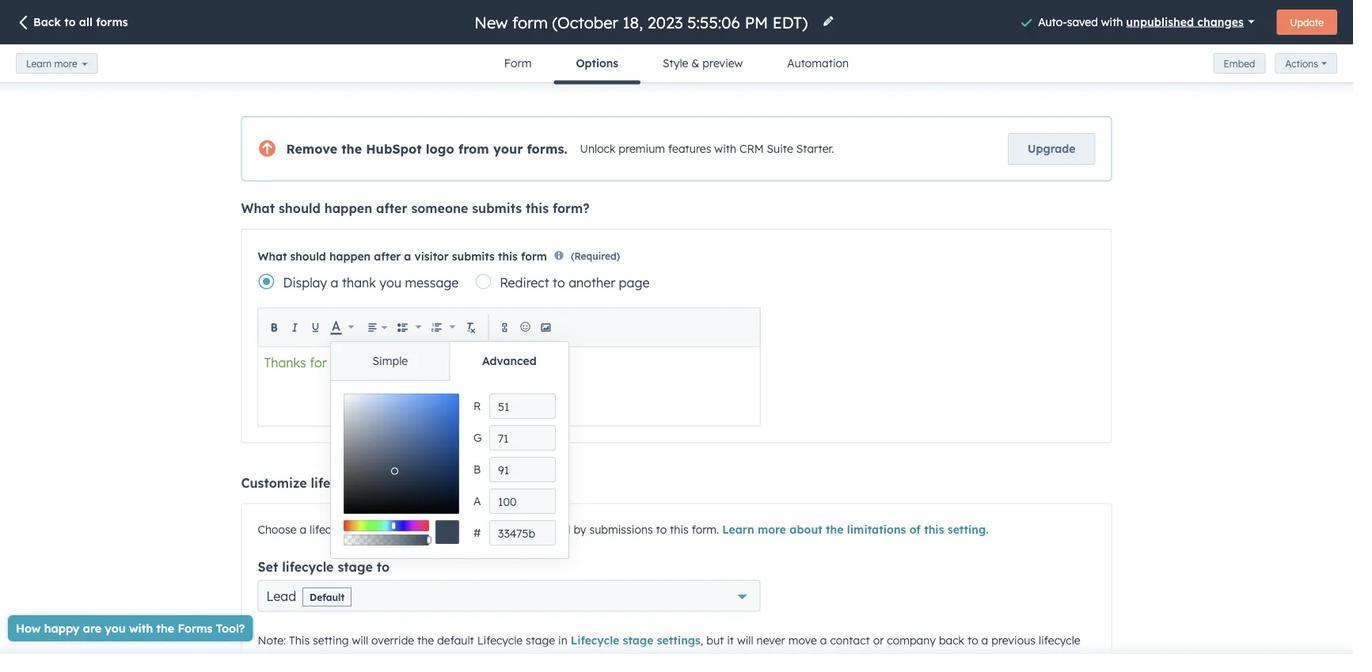 Task type: describe. For each thing, give the bounding box(es) containing it.
1 group from the left
[[393, 317, 426, 338]]

contact
[[831, 633, 870, 647]]

about
[[790, 522, 823, 536]]

forms
[[96, 15, 128, 29]]

form
[[521, 249, 547, 263]]

1 vertical spatial submits
[[452, 249, 495, 263]]

options
[[576, 56, 619, 70]]

after for someone
[[376, 200, 408, 216]]

simple link
[[331, 342, 450, 380]]

never
[[757, 633, 786, 647]]

customize lifecycle stage based on submissions
[[241, 475, 544, 491]]

options button
[[554, 44, 641, 84]]

default
[[310, 591, 345, 603]]

learn more
[[26, 57, 77, 69]]

back to all forms
[[33, 15, 128, 29]]

of
[[910, 522, 921, 536]]

,
[[701, 633, 704, 647]]

changes
[[1198, 14, 1244, 28]]

note:
[[258, 633, 286, 647]]

1 vertical spatial with
[[715, 142, 737, 156]]

style
[[663, 56, 689, 70]]

features
[[669, 142, 712, 156]]

upgrade link
[[1009, 133, 1096, 165]]

stage left in on the bottom left of page
[[526, 633, 555, 647]]

(required)
[[571, 251, 620, 263]]

move
[[789, 633, 817, 647]]

unpublished changes button
[[1127, 10, 1255, 33]]

records
[[428, 522, 466, 536]]

should for what should happen after a visitor submits this form
[[290, 249, 326, 263]]

created
[[469, 522, 509, 536]]

form?
[[553, 200, 590, 216]]

forms.
[[527, 141, 568, 157]]

to down for
[[377, 559, 390, 575]]

lead
[[267, 588, 296, 604]]

learn more about the limitations of this setting. link
[[723, 522, 989, 536]]

set
[[258, 559, 278, 575]]

you
[[380, 274, 402, 290]]

note: this setting will override the default lifecycle stage in lifecycle stage settings
[[258, 633, 701, 647]]

r
[[474, 399, 481, 413]]

what for what should happen after someone submits this form?
[[241, 200, 275, 216]]

starter.
[[797, 142, 834, 156]]

a right choose
[[300, 522, 307, 536]]

1 vertical spatial more
[[758, 522, 787, 536]]

automation button
[[765, 44, 872, 82]]

1 vertical spatial learn
[[723, 522, 755, 536]]

your
[[493, 141, 523, 157]]

learn more button
[[16, 53, 98, 74]]

style & preview
[[663, 56, 743, 70]]

message
[[405, 274, 459, 290]]

embed
[[1224, 57, 1256, 69]]

upgrade
[[1028, 142, 1076, 156]]

a left 'previous'
[[982, 633, 989, 647]]

what should happen after someone submits this form?
[[241, 200, 590, 216]]

lifecycle up default at the bottom left
[[282, 559, 334, 575]]

to inside back to all forms link
[[64, 15, 76, 29]]

back
[[939, 633, 965, 647]]

unlock premium features with crm suite starter.
[[580, 142, 834, 156]]

thank
[[342, 274, 376, 290]]

choose
[[258, 522, 297, 536]]

will for it
[[737, 633, 754, 647]]

b
[[474, 463, 481, 476]]

customize
[[241, 475, 307, 491]]

lifecycle inside ', but it will never move a contact or company back to a previous lifecycle stage.'
[[1039, 633, 1081, 647]]

saved
[[1068, 14, 1099, 28]]

display
[[283, 274, 327, 290]]

or for created
[[513, 522, 523, 536]]

2 group from the left
[[427, 317, 460, 338]]

unpublished
[[1127, 14, 1195, 28]]

what for what should happen after a visitor submits this form
[[258, 249, 287, 263]]

, but it will never move a contact or company back to a previous lifecycle stage.
[[258, 633, 1081, 654]]

override
[[372, 633, 414, 647]]

unpublished changes
[[1127, 14, 1244, 28]]

company
[[887, 633, 936, 647]]

updated
[[526, 522, 571, 536]]

setting.
[[948, 522, 989, 536]]

2 lifecycle from the left
[[571, 633, 620, 647]]

#
[[474, 526, 481, 540]]

settings
[[657, 633, 701, 647]]

remove
[[286, 141, 337, 157]]

update button
[[1277, 10, 1338, 35]]

someone
[[411, 200, 468, 216]]

advanced link
[[450, 342, 569, 380]]

by
[[574, 522, 587, 536]]

setting
[[313, 633, 349, 647]]

automation
[[788, 56, 849, 70]]

to left form.
[[656, 522, 667, 536]]

set lifecycle stage to element
[[258, 580, 761, 612]]

happen for a
[[329, 249, 371, 263]]

premium
[[619, 142, 666, 156]]

auto-saved with
[[1039, 14, 1127, 28]]

previous
[[992, 633, 1036, 647]]

1 lifecycle from the left
[[477, 633, 523, 647]]

navigation inside page section element
[[482, 44, 872, 84]]

what should happen after a visitor submits this form
[[258, 249, 547, 263]]

page section element
[[0, 0, 1354, 84]]

this right of
[[925, 522, 945, 536]]

choose a lifecycle stage for any records created or updated by submissions to this form. learn more about the limitations of this setting.
[[258, 522, 989, 536]]



Task type: vqa. For each thing, say whether or not it's contained in the screenshot.
limitations
yes



Task type: locate. For each thing, give the bounding box(es) containing it.
this
[[289, 633, 310, 647]]

0 vertical spatial happen
[[325, 200, 372, 216]]

after left someone
[[376, 200, 408, 216]]

with inside page section element
[[1102, 14, 1124, 28]]

on
[[448, 475, 464, 491]]

more inside button
[[54, 57, 77, 69]]

to inside ', but it will never move a contact or company back to a previous lifecycle stage.'
[[968, 633, 979, 647]]

this left form.
[[670, 522, 689, 536]]

crm
[[740, 142, 764, 156]]

learn down back at left top
[[26, 57, 52, 69]]

tab list containing simple
[[331, 342, 569, 381]]

for
[[387, 522, 402, 536]]

1 vertical spatial submissions
[[590, 522, 653, 536]]

lifecycle right in on the bottom left of page
[[571, 633, 620, 647]]

0 vertical spatial should
[[279, 200, 321, 216]]

None text field
[[490, 394, 556, 419], [490, 457, 556, 482], [490, 489, 556, 514], [490, 520, 556, 546], [490, 394, 556, 419], [490, 457, 556, 482], [490, 489, 556, 514], [490, 520, 556, 546]]

lifecycle right customize
[[311, 475, 363, 491]]

should up display
[[290, 249, 326, 263]]

1 horizontal spatial the
[[418, 633, 434, 647]]

redirect to another page
[[500, 274, 650, 290]]

0 vertical spatial after
[[376, 200, 408, 216]]

it
[[727, 633, 734, 647]]

1 vertical spatial what
[[258, 249, 287, 263]]

0 horizontal spatial or
[[513, 522, 523, 536]]

should down remove
[[279, 200, 321, 216]]

happen
[[325, 200, 372, 216], [329, 249, 371, 263]]

learn right form.
[[723, 522, 755, 536]]

navigation containing form
[[482, 44, 872, 84]]

a left visitor
[[404, 249, 411, 263]]

the left default
[[418, 633, 434, 647]]

navigation
[[482, 44, 872, 84]]

another
[[569, 274, 616, 290]]

0 vertical spatial the
[[342, 141, 362, 157]]

but
[[707, 633, 724, 647]]

set lifecycle stage to
[[258, 559, 390, 575]]

group
[[393, 317, 426, 338], [427, 317, 460, 338]]

0 horizontal spatial with
[[715, 142, 737, 156]]

hubspot
[[366, 141, 422, 157]]

0 vertical spatial with
[[1102, 14, 1124, 28]]

0 horizontal spatial submissions
[[468, 475, 544, 491]]

1 horizontal spatial lifecycle
[[571, 633, 620, 647]]

the right remove
[[342, 141, 362, 157]]

stage.
[[258, 652, 290, 654]]

or for contact
[[873, 633, 884, 647]]

to left the another
[[553, 274, 565, 290]]

form
[[504, 56, 532, 70]]

1 horizontal spatial more
[[758, 522, 787, 536]]

unlock
[[580, 142, 616, 156]]

or inside ', but it will never move a contact or company back to a previous lifecycle stage.'
[[873, 633, 884, 647]]

display a thank you message
[[283, 274, 459, 290]]

auto-
[[1039, 14, 1068, 28]]

this left form
[[498, 249, 518, 263]]

form button
[[482, 44, 554, 82]]

1 horizontal spatial will
[[737, 633, 754, 647]]

submissions up a
[[468, 475, 544, 491]]

lifecycle stage settings link
[[571, 633, 701, 647]]

happen up thank
[[329, 249, 371, 263]]

this
[[526, 200, 549, 216], [498, 249, 518, 263], [670, 522, 689, 536], [925, 522, 945, 536]]

lifecycle up the set lifecycle stage to
[[310, 522, 352, 536]]

0 vertical spatial learn
[[26, 57, 52, 69]]

after
[[376, 200, 408, 216], [374, 249, 401, 263]]

0 horizontal spatial group
[[393, 317, 426, 338]]

tab list
[[331, 342, 569, 381]]

what
[[241, 200, 275, 216], [258, 249, 287, 263]]

1 horizontal spatial submissions
[[590, 522, 653, 536]]

stage left 'based'
[[367, 475, 402, 491]]

a right move
[[821, 633, 827, 647]]

or right contact
[[873, 633, 884, 647]]

1 vertical spatial the
[[826, 522, 844, 536]]

limitations
[[847, 522, 907, 536]]

submits right someone
[[472, 200, 522, 216]]

2 will from the left
[[737, 633, 754, 647]]

stage left for
[[355, 522, 384, 536]]

happen down remove
[[325, 200, 372, 216]]

learn inside button
[[26, 57, 52, 69]]

None field
[[473, 11, 813, 33]]

to left all
[[64, 15, 76, 29]]

will inside ', but it will never move a contact or company back to a previous lifecycle stage.'
[[737, 633, 754, 647]]

0 horizontal spatial will
[[352, 633, 368, 647]]

lifecycle right 'previous'
[[1039, 633, 1081, 647]]

1 vertical spatial or
[[873, 633, 884, 647]]

a
[[474, 494, 481, 508]]

based
[[406, 475, 444, 491]]

back
[[33, 15, 61, 29]]

submits right visitor
[[452, 249, 495, 263]]

submissions
[[468, 475, 544, 491], [590, 522, 653, 536]]

page
[[619, 274, 650, 290]]

0 horizontal spatial the
[[342, 141, 362, 157]]

group down message
[[427, 317, 460, 338]]

learn
[[26, 57, 52, 69], [723, 522, 755, 536]]

with left crm on the right of page
[[715, 142, 737, 156]]

a left thank
[[331, 274, 339, 290]]

more left "about"
[[758, 522, 787, 536]]

None text field
[[490, 425, 556, 451]]

embed button
[[1214, 53, 1266, 74]]

any
[[405, 522, 424, 536]]

after for a
[[374, 249, 401, 263]]

remove the hubspot logo from your forms.
[[286, 141, 568, 157]]

1 vertical spatial after
[[374, 249, 401, 263]]

in
[[559, 633, 568, 647]]

update
[[1291, 16, 1325, 28]]

stage up default at the bottom left
[[338, 559, 373, 575]]

0 horizontal spatial more
[[54, 57, 77, 69]]

2 horizontal spatial the
[[826, 522, 844, 536]]

0 vertical spatial more
[[54, 57, 77, 69]]

visitor
[[415, 249, 449, 263]]

submits
[[472, 200, 522, 216], [452, 249, 495, 263]]

will right it
[[737, 633, 754, 647]]

after up you
[[374, 249, 401, 263]]

advanced
[[482, 354, 537, 368]]

actions
[[1286, 58, 1319, 69]]

0 vertical spatial or
[[513, 522, 523, 536]]

g
[[474, 431, 482, 445]]

1 horizontal spatial learn
[[723, 522, 755, 536]]

application
[[258, 308, 761, 426]]

or right created
[[513, 522, 523, 536]]

with right saved
[[1102, 14, 1124, 28]]

1 horizontal spatial or
[[873, 633, 884, 647]]

back to all forms link
[[16, 14, 128, 32]]

0 vertical spatial submissions
[[468, 475, 544, 491]]

0 vertical spatial submits
[[472, 200, 522, 216]]

should
[[279, 200, 321, 216], [290, 249, 326, 263]]

suite
[[767, 142, 794, 156]]

should for what should happen after someone submits this form?
[[279, 200, 321, 216]]

will right setting
[[352, 633, 368, 647]]

0 vertical spatial what
[[241, 200, 275, 216]]

happen for someone
[[325, 200, 372, 216]]

1 vertical spatial should
[[290, 249, 326, 263]]

to right back
[[968, 633, 979, 647]]

all
[[79, 15, 93, 29]]

form.
[[692, 522, 720, 536]]

redirect
[[500, 274, 549, 290]]

the right "about"
[[826, 522, 844, 536]]

will for setting
[[352, 633, 368, 647]]

this left form?
[[526, 200, 549, 216]]

1 horizontal spatial with
[[1102, 14, 1124, 28]]

actions button
[[1276, 53, 1338, 74]]

simple
[[373, 354, 408, 368]]

submissions right by
[[590, 522, 653, 536]]

1 will from the left
[[352, 633, 368, 647]]

more down back to all forms link
[[54, 57, 77, 69]]

stage
[[367, 475, 402, 491], [355, 522, 384, 536], [338, 559, 373, 575], [526, 633, 555, 647], [623, 633, 654, 647]]

1 vertical spatial happen
[[329, 249, 371, 263]]

logo
[[426, 141, 455, 157]]

style & preview button
[[641, 44, 765, 82]]

group up simple
[[393, 317, 426, 338]]

0 horizontal spatial lifecycle
[[477, 633, 523, 647]]

2 vertical spatial the
[[418, 633, 434, 647]]

1 horizontal spatial group
[[427, 317, 460, 338]]

preview
[[703, 56, 743, 70]]

lifecycle right default
[[477, 633, 523, 647]]

0 horizontal spatial learn
[[26, 57, 52, 69]]

default
[[437, 633, 474, 647]]

stage left settings on the bottom of the page
[[623, 633, 654, 647]]

none field inside page section element
[[473, 11, 813, 33]]

&
[[692, 56, 700, 70]]



